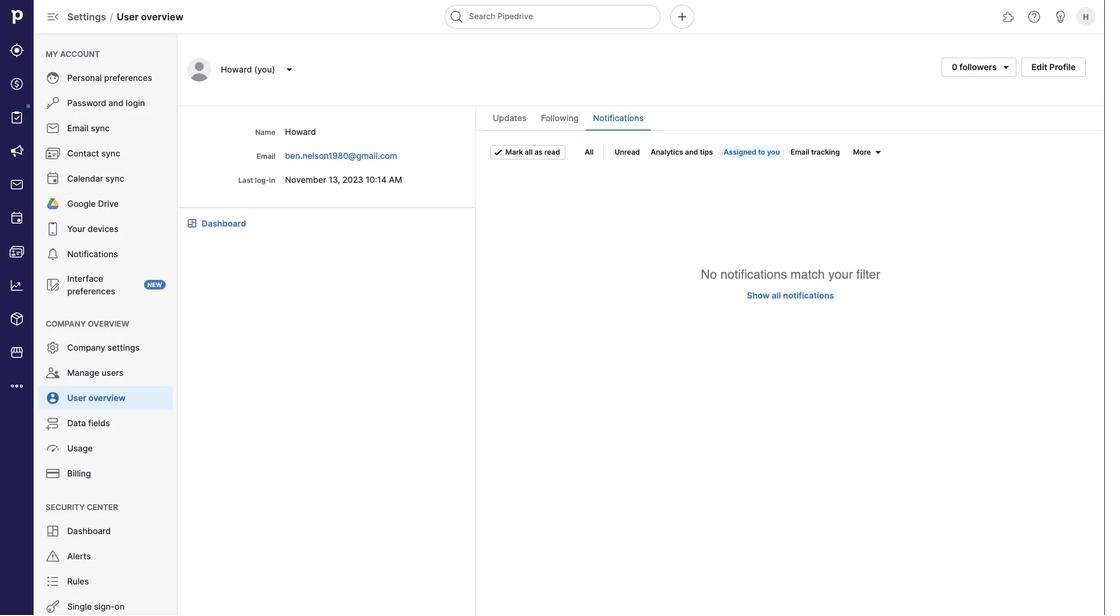 Task type: locate. For each thing, give the bounding box(es) containing it.
0 horizontal spatial all
[[525, 148, 533, 157]]

1 horizontal spatial and
[[685, 148, 698, 157]]

10 color undefined image from the top
[[46, 442, 60, 456]]

dashboard link
[[202, 217, 246, 230], [38, 520, 173, 544]]

email up contact
[[67, 123, 88, 134]]

color undefined image left google
[[46, 197, 60, 211]]

14 color undefined image from the top
[[46, 600, 60, 615]]

assigned
[[724, 148, 756, 157]]

color undefined image for notifications
[[46, 247, 60, 262]]

1 horizontal spatial user
[[117, 11, 139, 23]]

email down "name"
[[257, 152, 275, 161]]

color undefined image inside the your devices link
[[46, 222, 60, 237]]

1 horizontal spatial howard
[[285, 127, 316, 137]]

2 vertical spatial overview
[[88, 394, 126, 404]]

1 horizontal spatial dashboard
[[202, 219, 246, 229]]

menu containing personal preferences
[[34, 34, 178, 616]]

sync down email sync link
[[101, 149, 120, 159]]

color undefined image inside billing 'link'
[[46, 467, 60, 481]]

color undefined image inside email sync link
[[46, 121, 60, 136]]

single sign-on
[[67, 602, 125, 613]]

1 horizontal spatial dashboard link
[[202, 217, 246, 230]]

1 vertical spatial notifications
[[67, 249, 118, 260]]

dashboard right color link icon
[[202, 219, 246, 229]]

0 vertical spatial dashboard link
[[202, 217, 246, 230]]

all inside button
[[525, 148, 533, 157]]

size s image left mark
[[493, 148, 503, 157]]

color undefined image left rules
[[46, 575, 60, 590]]

menu
[[0, 0, 34, 616], [34, 34, 178, 616]]

security center
[[46, 503, 118, 512]]

email tracking
[[791, 148, 840, 157]]

color undefined image left "password"
[[46, 96, 60, 110]]

dashboard down the security center at the bottom of page
[[67, 527, 111, 537]]

drive
[[98, 199, 119, 209]]

password
[[67, 98, 106, 108]]

read
[[544, 148, 560, 157]]

1 vertical spatial howard
[[285, 127, 316, 137]]

and left login
[[109, 98, 124, 108]]

1 vertical spatial company
[[67, 343, 105, 353]]

0 vertical spatial user
[[117, 11, 139, 23]]

sales inbox image
[[10, 178, 24, 192]]

user
[[117, 11, 139, 23], [67, 394, 86, 404]]

insights image
[[10, 279, 24, 293]]

size s image inside mark all as read button
[[493, 148, 503, 157]]

overview up company settings "link"
[[88, 319, 129, 329]]

0 vertical spatial howard
[[221, 65, 252, 75]]

email sync
[[67, 123, 110, 134]]

(you)
[[254, 65, 275, 75]]

1 vertical spatial user
[[67, 394, 86, 404]]

0 vertical spatial overview
[[141, 11, 183, 23]]

color undefined image for email sync
[[46, 121, 60, 136]]

user overview menu item
[[34, 387, 178, 411]]

h
[[1083, 12, 1089, 21]]

sync
[[91, 123, 110, 134], [101, 149, 120, 159], [106, 174, 124, 184]]

and left tips
[[685, 148, 698, 157]]

color undefined image inside usage link
[[46, 442, 60, 456]]

notifications up unread
[[593, 113, 644, 123]]

color undefined image left email sync
[[46, 121, 60, 136]]

company overview
[[46, 319, 129, 329]]

color undefined image left data at the left of the page
[[46, 417, 60, 431]]

2 color undefined image from the top
[[46, 121, 60, 136]]

notifications up "show"
[[721, 268, 787, 282]]

5 color undefined image from the top
[[46, 247, 60, 262]]

sync up drive
[[106, 174, 124, 184]]

edit profile
[[1032, 62, 1076, 72]]

all right "show"
[[772, 291, 781, 301]]

email left the tracking
[[791, 148, 809, 157]]

usage
[[67, 444, 93, 454]]

12 color undefined image from the top
[[46, 525, 60, 539]]

overview
[[141, 11, 183, 23], [88, 319, 129, 329], [88, 394, 126, 404]]

color undefined image inside the data fields link
[[46, 417, 60, 431]]

contacts image
[[10, 245, 24, 259]]

8 color undefined image from the top
[[46, 391, 60, 406]]

products image
[[10, 312, 24, 327]]

center
[[87, 503, 118, 512]]

13 color undefined image from the top
[[46, 575, 60, 590]]

user right /
[[117, 11, 139, 23]]

filter
[[856, 268, 880, 282]]

and
[[109, 98, 124, 108], [685, 148, 698, 157]]

company settings link
[[38, 336, 173, 360]]

color primary image
[[999, 62, 1014, 72]]

email sync link
[[38, 116, 173, 140]]

size s image
[[493, 148, 503, 157], [873, 148, 883, 157]]

user overview
[[67, 394, 126, 404]]

notifications
[[721, 268, 787, 282], [783, 291, 834, 301]]

1 vertical spatial sync
[[101, 149, 120, 159]]

1 vertical spatial preferences
[[67, 286, 115, 297]]

color undefined image left calendar
[[46, 172, 60, 186]]

howard
[[221, 65, 252, 75], [285, 127, 316, 137]]

company down the company overview
[[67, 343, 105, 353]]

1 size s image from the left
[[493, 148, 503, 157]]

password and login link
[[38, 91, 173, 115]]

h button
[[1074, 5, 1098, 29]]

more button
[[848, 145, 885, 160]]

ben.nelson1980@gmail.com
[[285, 151, 397, 161]]

0 vertical spatial notifications
[[593, 113, 644, 123]]

howard left (you)
[[221, 65, 252, 75]]

color undefined image down "deals" 'icon'
[[10, 110, 24, 125]]

1 vertical spatial dashboard
[[67, 527, 111, 537]]

preferences up login
[[104, 73, 152, 83]]

analytics
[[651, 148, 683, 157]]

preferences for personal
[[104, 73, 152, 83]]

color undefined image left interface at top left
[[46, 278, 60, 292]]

interface
[[67, 274, 103, 284]]

1 horizontal spatial all
[[772, 291, 781, 301]]

color undefined image inside company settings "link"
[[46, 341, 60, 355]]

Search Pipedrive field
[[445, 5, 661, 29]]

color undefined image for usage
[[46, 442, 60, 456]]

mark all as read button
[[490, 145, 565, 160]]

overview right /
[[141, 11, 183, 23]]

email inside button
[[791, 148, 809, 157]]

0 horizontal spatial user
[[67, 394, 86, 404]]

0 vertical spatial sync
[[91, 123, 110, 134]]

color undefined image inside dashboard 'link'
[[46, 525, 60, 539]]

company inside company settings "link"
[[67, 343, 105, 353]]

email for email tracking
[[791, 148, 809, 157]]

color undefined image left alerts
[[46, 550, 60, 564]]

notifications down match
[[783, 291, 834, 301]]

0 horizontal spatial size s image
[[493, 148, 503, 157]]

home image
[[8, 8, 26, 26]]

color undefined image
[[46, 71, 60, 85], [10, 110, 24, 125], [46, 146, 60, 161], [46, 222, 60, 237], [46, 366, 60, 381], [46, 550, 60, 564]]

google drive link
[[38, 192, 173, 216]]

rules link
[[38, 570, 173, 594]]

and inside button
[[685, 148, 698, 157]]

sync for contact sync
[[101, 149, 120, 159]]

0 vertical spatial preferences
[[104, 73, 152, 83]]

9 color undefined image from the top
[[46, 417, 60, 431]]

activities image
[[10, 211, 24, 226]]

color undefined image left contact
[[46, 146, 60, 161]]

2 size s image from the left
[[873, 148, 883, 157]]

assigned to you
[[724, 148, 780, 157]]

dashboard link right color link icon
[[202, 217, 246, 230]]

overview inside menu item
[[88, 394, 126, 404]]

tips
[[700, 148, 713, 157]]

contact
[[67, 149, 99, 159]]

0 vertical spatial company
[[46, 319, 86, 329]]

1 vertical spatial all
[[772, 291, 781, 301]]

single
[[67, 602, 92, 613]]

email tracking button
[[786, 145, 845, 160]]

show
[[747, 291, 770, 301]]

color undefined image down my
[[46, 71, 60, 85]]

company settings
[[67, 343, 140, 353]]

overview down manage users link
[[88, 394, 126, 404]]

color undefined image inside calendar sync link
[[46, 172, 60, 186]]

menu toggle image
[[46, 10, 60, 24]]

user up data at the left of the page
[[67, 394, 86, 404]]

6 color undefined image from the top
[[46, 278, 60, 292]]

color undefined image left billing
[[46, 467, 60, 481]]

preferences
[[104, 73, 152, 83], [67, 286, 115, 297]]

overview for company overview
[[88, 319, 129, 329]]

to
[[758, 148, 765, 157]]

0 horizontal spatial email
[[67, 123, 88, 134]]

dashboard
[[202, 219, 246, 229], [67, 527, 111, 537]]

preferences down interface at top left
[[67, 286, 115, 297]]

4 color undefined image from the top
[[46, 197, 60, 211]]

usage link
[[38, 437, 173, 461]]

2 horizontal spatial email
[[791, 148, 809, 157]]

color undefined image for dashboard
[[46, 525, 60, 539]]

dashboard link down center
[[38, 520, 173, 544]]

log-
[[255, 176, 269, 185]]

sync down password and login link
[[91, 123, 110, 134]]

single sign-on link
[[38, 596, 173, 616]]

7 color undefined image from the top
[[46, 341, 60, 355]]

color undefined image inside manage users link
[[46, 366, 60, 381]]

updates
[[493, 113, 527, 123]]

color undefined image inside "google drive" link
[[46, 197, 60, 211]]

billing link
[[38, 462, 173, 486]]

0 horizontal spatial dashboard
[[67, 527, 111, 537]]

color undefined image inside notifications link
[[46, 247, 60, 262]]

color undefined image inside user overview link
[[46, 391, 60, 406]]

color undefined image for google drive
[[46, 197, 60, 211]]

color undefined image
[[46, 96, 60, 110], [46, 121, 60, 136], [46, 172, 60, 186], [46, 197, 60, 211], [46, 247, 60, 262], [46, 278, 60, 292], [46, 341, 60, 355], [46, 391, 60, 406], [46, 417, 60, 431], [46, 442, 60, 456], [46, 467, 60, 481], [46, 525, 60, 539], [46, 575, 60, 590], [46, 600, 60, 615]]

11 color undefined image from the top
[[46, 467, 60, 481]]

fields
[[88, 419, 110, 429]]

personal preferences link
[[38, 66, 173, 90]]

november 13, 2023 10:14 am
[[285, 175, 402, 185]]

color undefined image inside contact sync link
[[46, 146, 60, 161]]

color undefined image for personal
[[46, 71, 60, 85]]

color undefined image left usage at the left bottom of the page
[[46, 442, 60, 456]]

billing
[[67, 469, 91, 479]]

howard for howard
[[285, 127, 316, 137]]

1 horizontal spatial notifications
[[593, 113, 644, 123]]

3 color undefined image from the top
[[46, 172, 60, 186]]

1 vertical spatial dashboard link
[[38, 520, 173, 544]]

color undefined image inside 'alerts' "link"
[[46, 550, 60, 564]]

0 horizontal spatial howard
[[221, 65, 252, 75]]

1 horizontal spatial size s image
[[873, 148, 883, 157]]

1 horizontal spatial email
[[257, 152, 275, 161]]

1 color undefined image from the top
[[46, 96, 60, 110]]

following
[[541, 113, 579, 123]]

color undefined image inside password and login link
[[46, 96, 60, 110]]

color undefined image right the more icon
[[46, 391, 60, 406]]

deals image
[[10, 77, 24, 91]]

0 vertical spatial all
[[525, 148, 533, 157]]

2023
[[342, 175, 363, 185]]

size s image right more
[[873, 148, 883, 157]]

color undefined image inside rules link
[[46, 575, 60, 590]]

howard (you)
[[221, 65, 275, 75]]

sync for calendar sync
[[106, 174, 124, 184]]

color undefined image for data fields
[[46, 417, 60, 431]]

color undefined image left your
[[46, 222, 60, 237]]

1 vertical spatial and
[[685, 148, 698, 157]]

unread button
[[610, 145, 645, 160]]

0 vertical spatial and
[[109, 98, 124, 108]]

color undefined image right contacts icon
[[46, 247, 60, 262]]

howard for howard (you)
[[221, 65, 252, 75]]

color undefined image down security
[[46, 525, 60, 539]]

company up company settings
[[46, 319, 86, 329]]

color undefined image right marketplace icon
[[46, 341, 60, 355]]

your devices link
[[38, 217, 173, 241]]

google drive
[[67, 199, 119, 209]]

calendar sync
[[67, 174, 124, 184]]

howard right "name"
[[285, 127, 316, 137]]

all left as
[[525, 148, 533, 157]]

color undefined image inside personal preferences link
[[46, 71, 60, 85]]

sign-
[[94, 602, 115, 613]]

color undefined image left manage
[[46, 366, 60, 381]]

1 vertical spatial overview
[[88, 319, 129, 329]]

color undefined image left single
[[46, 600, 60, 615]]

name
[[255, 128, 275, 137]]

select user image
[[282, 65, 297, 74]]

notifications down 'your devices'
[[67, 249, 118, 260]]

all
[[585, 148, 594, 157]]

color undefined image inside single sign-on link
[[46, 600, 60, 615]]

2 vertical spatial sync
[[106, 174, 124, 184]]

0 horizontal spatial and
[[109, 98, 124, 108]]



Task type: vqa. For each thing, say whether or not it's contained in the screenshot.
the Feel
no



Task type: describe. For each thing, give the bounding box(es) containing it.
leads image
[[10, 43, 24, 58]]

your devices
[[67, 224, 119, 234]]

on
[[115, 602, 125, 613]]

settings
[[67, 11, 106, 23]]

quick add image
[[675, 10, 689, 24]]

color undefined image for password and login
[[46, 96, 60, 110]]

alerts link
[[38, 545, 173, 569]]

personal preferences
[[67, 73, 152, 83]]

all for notifications
[[772, 291, 781, 301]]

color undefined image for interface preferences
[[46, 278, 60, 292]]

my
[[46, 49, 58, 59]]

edit
[[1032, 62, 1048, 72]]

and for analytics
[[685, 148, 698, 157]]

color undefined image for single sign-on
[[46, 600, 60, 615]]

marketplace image
[[10, 346, 24, 360]]

am
[[389, 175, 402, 185]]

size s image inside more button
[[873, 148, 883, 157]]

unread
[[615, 148, 640, 157]]

campaigns image
[[10, 144, 24, 158]]

show all notifications
[[747, 291, 834, 301]]

google
[[67, 199, 96, 209]]

my account
[[46, 49, 100, 59]]

devices
[[88, 224, 119, 234]]

as
[[535, 148, 543, 157]]

no notifications match your filter
[[701, 268, 880, 282]]

all for as
[[525, 148, 533, 157]]

0 followers button
[[942, 58, 1017, 77]]

last log-in
[[238, 176, 275, 185]]

interface preferences
[[67, 274, 115, 297]]

data fields
[[67, 419, 110, 429]]

and for password
[[109, 98, 124, 108]]

users
[[102, 368, 124, 379]]

1 vertical spatial notifications
[[783, 291, 834, 301]]

calendar sync link
[[38, 167, 173, 191]]

followers
[[960, 62, 997, 72]]

personal
[[67, 73, 102, 83]]

alerts
[[67, 552, 91, 562]]

tracking
[[811, 148, 840, 157]]

rules
[[67, 577, 89, 587]]

0
[[952, 62, 957, 72]]

analytics and tips
[[651, 148, 713, 157]]

notifications link
[[38, 243, 173, 267]]

sales assistant image
[[1054, 10, 1068, 24]]

sync for email sync
[[91, 123, 110, 134]]

data fields link
[[38, 412, 173, 436]]

color undefined image for company settings
[[46, 341, 60, 355]]

you
[[767, 148, 780, 157]]

color undefined image for contact
[[46, 146, 60, 161]]

account
[[60, 49, 100, 59]]

/
[[110, 11, 113, 23]]

color undefined image for manage
[[46, 366, 60, 381]]

manage
[[67, 368, 99, 379]]

profile
[[1050, 62, 1076, 72]]

november
[[285, 175, 326, 185]]

analytics and tips button
[[646, 145, 718, 160]]

ben.nelson1980@gmail.com link
[[285, 151, 400, 161]]

0 horizontal spatial notifications
[[67, 249, 118, 260]]

10:14
[[366, 175, 387, 185]]

mark
[[505, 148, 523, 157]]

more
[[853, 148, 871, 157]]

color undefined image for user overview
[[46, 391, 60, 406]]

contact sync link
[[38, 142, 173, 166]]

manage users link
[[38, 361, 173, 385]]

last
[[238, 176, 253, 185]]

no
[[701, 268, 717, 282]]

color undefined image for billing
[[46, 467, 60, 481]]

company for company settings
[[67, 343, 105, 353]]

0 horizontal spatial dashboard link
[[38, 520, 173, 544]]

user inside menu item
[[67, 394, 86, 404]]

your
[[828, 268, 853, 282]]

company for company overview
[[46, 319, 86, 329]]

overview for user overview
[[88, 394, 126, 404]]

new
[[148, 282, 162, 289]]

0 vertical spatial dashboard
[[202, 219, 246, 229]]

more image
[[10, 379, 24, 394]]

settings
[[108, 343, 140, 353]]

user overview link
[[38, 387, 173, 411]]

login
[[126, 98, 145, 108]]

0 vertical spatial notifications
[[721, 268, 787, 282]]

contact sync
[[67, 149, 120, 159]]

color undefined image for your
[[46, 222, 60, 237]]

mark all as read
[[505, 148, 560, 157]]

color undefined image for calendar sync
[[46, 172, 60, 186]]

color link image
[[187, 219, 197, 228]]

color undefined image for rules
[[46, 575, 60, 590]]

calendar
[[67, 174, 103, 184]]

quick help image
[[1027, 10, 1042, 24]]

security
[[46, 503, 85, 512]]

edit profile button
[[1022, 58, 1086, 77]]

email for email sync
[[67, 123, 88, 134]]

data
[[67, 419, 86, 429]]

preferences for interface
[[67, 286, 115, 297]]

all button
[[580, 145, 598, 160]]

13,
[[329, 175, 340, 185]]

match
[[791, 268, 825, 282]]

0 followers
[[952, 62, 997, 72]]

password and login
[[67, 98, 145, 108]]

in
[[269, 176, 275, 185]]



